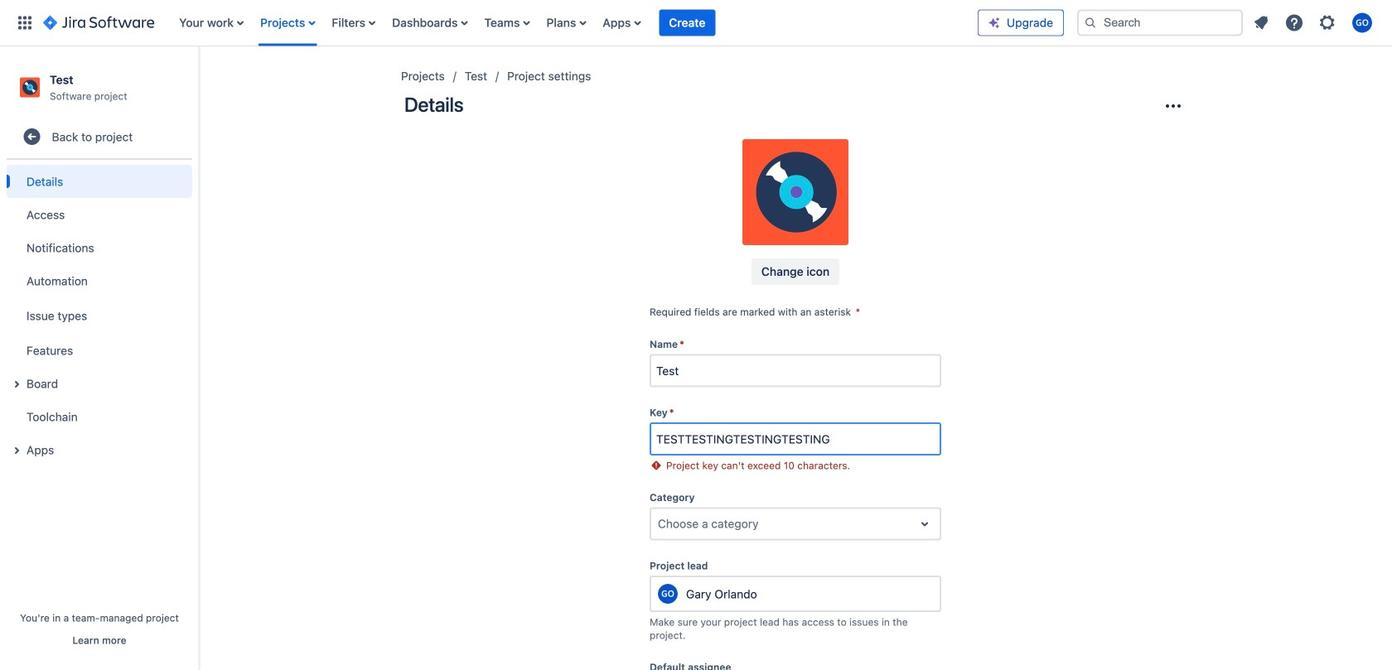 Task type: vqa. For each thing, say whether or not it's contained in the screenshot.
SPACES
no



Task type: locate. For each thing, give the bounding box(es) containing it.
group
[[7, 160, 192, 472]]

banner
[[0, 0, 1393, 46]]

search image
[[1084, 16, 1098, 29]]

None text field
[[658, 516, 661, 533]]

primary element
[[10, 0, 978, 46]]

sidebar element
[[0, 46, 199, 671]]

help image
[[1285, 13, 1305, 33]]

appswitcher icon image
[[15, 13, 35, 33]]

None search field
[[1078, 10, 1244, 36]]

error image
[[650, 459, 663, 473]]

sidebar navigation image
[[181, 66, 217, 99]]

list item
[[659, 0, 716, 46]]

more image
[[1164, 96, 1184, 116]]

group inside sidebar element
[[7, 160, 192, 472]]

list
[[171, 0, 978, 46], [1247, 8, 1383, 38]]

your profile and settings image
[[1353, 13, 1373, 33]]

jira software image
[[43, 13, 154, 33], [43, 13, 154, 33]]

None field
[[652, 356, 940, 386], [652, 425, 940, 454], [652, 356, 940, 386], [652, 425, 940, 454]]

settings image
[[1318, 13, 1338, 33]]



Task type: describe. For each thing, give the bounding box(es) containing it.
open image
[[915, 515, 935, 534]]

expand image
[[7, 375, 27, 395]]

project avatar image
[[743, 139, 849, 245]]

0 horizontal spatial list
[[171, 0, 978, 46]]

1 horizontal spatial list
[[1247, 8, 1383, 38]]

Search field
[[1078, 10, 1244, 36]]

notifications image
[[1252, 13, 1272, 33]]

expand image
[[7, 441, 27, 461]]



